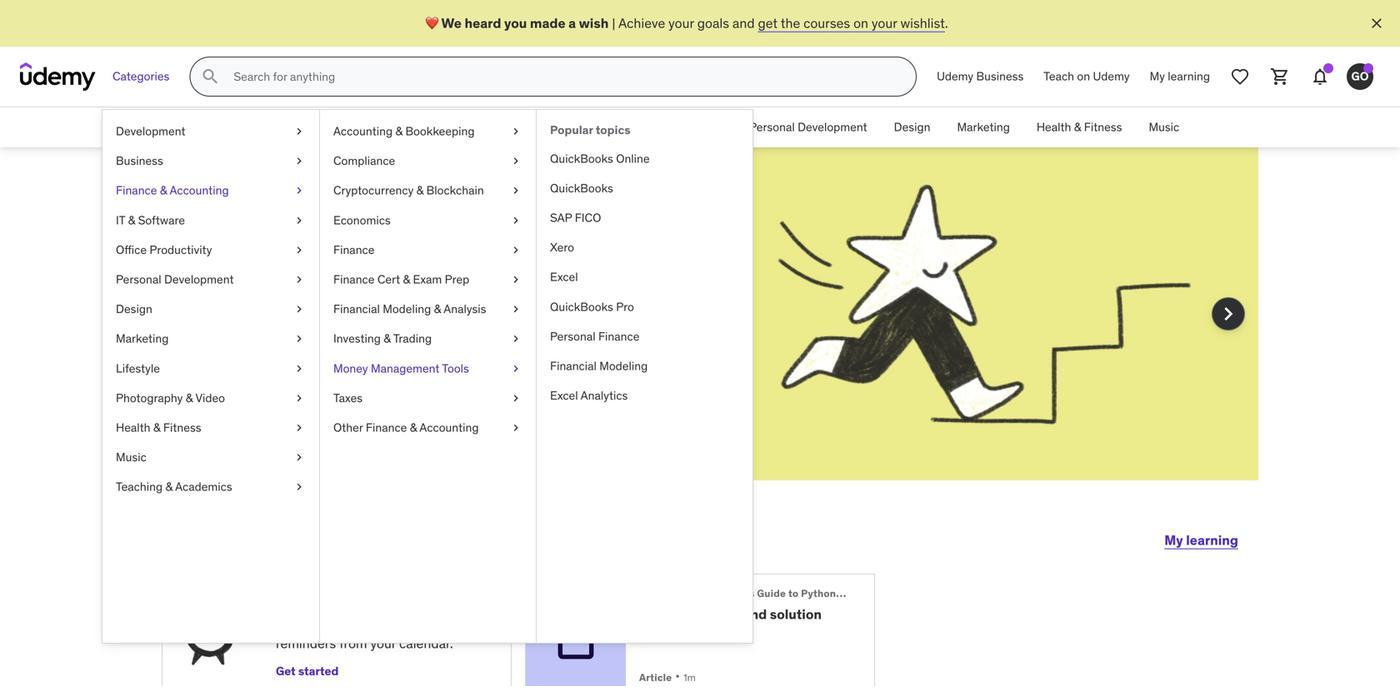 Task type: vqa. For each thing, say whether or not it's contained in the screenshot.
The Guarantee
no



Task type: locate. For each thing, give the bounding box(es) containing it.
finance & accounting down development link
[[116, 183, 229, 198]]

quickbooks
[[550, 151, 613, 166], [550, 181, 613, 196], [550, 299, 613, 314]]

schedule
[[276, 592, 336, 609]]

modeling up analytics
[[600, 359, 648, 374]]

cryptocurrency & blockchain
[[333, 183, 484, 198]]

excel
[[550, 270, 578, 285], [550, 388, 578, 403]]

0 vertical spatial quickbooks
[[550, 151, 613, 166]]

productivity for lifestyle
[[150, 242, 212, 257]]

your up investing & trading
[[374, 311, 399, 328]]

1 vertical spatial marketing
[[116, 331, 169, 346]]

0 horizontal spatial udemy
[[937, 69, 974, 84]]

1 vertical spatial health & fitness
[[116, 420, 201, 435]]

calendar.
[[399, 636, 453, 653]]

2 horizontal spatial business
[[977, 69, 1024, 84]]

0 horizontal spatial office
[[116, 242, 147, 257]]

1 vertical spatial my learning link
[[1165, 521, 1239, 561]]

article
[[639, 672, 672, 685]]

1 horizontal spatial marketing
[[957, 120, 1010, 135]]

1 horizontal spatial personal development link
[[736, 108, 881, 148]]

get up the calendar.
[[427, 617, 449, 634]]

health & fitness down teach on udemy link at right top
[[1037, 120, 1122, 135]]

0 vertical spatial it & software link
[[517, 108, 613, 148]]

a
[[276, 617, 284, 634]]

beginners
[[705, 588, 755, 601]]

xsmall image inside development link
[[293, 123, 306, 140]]

1 horizontal spatial music
[[1149, 120, 1180, 135]]

0 vertical spatial health & fitness
[[1037, 120, 1122, 135]]

personal
[[749, 120, 795, 135], [116, 272, 161, 287], [550, 329, 596, 344]]

your left wishlist
[[872, 14, 897, 32]]

business for health & fitness
[[317, 120, 364, 135]]

xero
[[550, 240, 574, 255]]

0 vertical spatial my learning
[[1150, 69, 1210, 84]]

1 quickbooks from the top
[[550, 151, 613, 166]]

solution
[[770, 606, 822, 623]]

photography & video link
[[103, 384, 319, 413]]

office productivity link
[[613, 108, 736, 148], [103, 235, 319, 265]]

my learning
[[1150, 69, 1210, 84], [1165, 532, 1239, 549]]

1 vertical spatial learning
[[475, 311, 523, 328]]

1 vertical spatial music
[[116, 450, 147, 465]]

xsmall image for investing & trading
[[509, 331, 523, 347]]

1 vertical spatial health
[[116, 420, 150, 435]]

xsmall image inside compliance "link"
[[509, 153, 523, 169]]

xsmall image inside economics link
[[509, 212, 523, 229]]

fitness down photography & video
[[163, 420, 201, 435]]

1 horizontal spatial it & software
[[531, 120, 600, 135]]

xsmall image
[[509, 123, 523, 140], [293, 153, 306, 169], [509, 153, 523, 169], [293, 212, 306, 229], [509, 212, 523, 229], [293, 242, 306, 258], [293, 272, 306, 288], [509, 272, 523, 288], [293, 301, 306, 318], [293, 331, 306, 347], [293, 361, 306, 377], [293, 390, 306, 407], [509, 390, 523, 407], [509, 420, 523, 436], [293, 450, 306, 466], [293, 479, 306, 496]]

marketing link
[[944, 108, 1023, 148], [103, 324, 319, 354]]

health & fitness for the bottom health & fitness link
[[116, 420, 201, 435]]

0 vertical spatial finance & accounting link
[[378, 108, 517, 148]]

1 vertical spatial finance & accounting
[[116, 183, 229, 198]]

office productivity for health & fitness
[[627, 120, 723, 135]]

xsmall image for lifestyle
[[293, 361, 306, 377]]

finance
[[391, 120, 432, 135], [116, 183, 157, 198], [333, 242, 375, 257], [333, 272, 375, 287], [598, 329, 640, 344], [366, 420, 407, 435]]

1 vertical spatial my learning
[[1165, 532, 1239, 549]]

it & software link for health & fitness
[[517, 108, 613, 148]]

xsmall image for music
[[293, 450, 306, 466]]

0 horizontal spatial personal development
[[116, 272, 234, 287]]

2 vertical spatial quickbooks
[[550, 299, 613, 314]]

accounting down taxes link
[[420, 420, 479, 435]]

accounting
[[445, 120, 504, 135], [333, 124, 393, 139], [170, 183, 229, 198], [420, 420, 479, 435]]

1 horizontal spatial productivity
[[660, 120, 723, 135]]

business link for health & fitness
[[304, 108, 378, 148]]

every day a little closer learning helps you reach your goals. keep learning and reap the rewards.
[[222, 220, 523, 347]]

a left wish
[[569, 14, 576, 32]]

you left made
[[504, 14, 527, 32]]

udemy business
[[937, 69, 1024, 84]]

quickbooks up the "sap fico"
[[550, 181, 613, 196]]

xsmall image inside 'other finance & accounting' link
[[509, 420, 523, 436]]

health & fitness link down video
[[103, 413, 319, 443]]

1 vertical spatial it & software
[[116, 213, 185, 228]]

financial modeling link
[[537, 352, 753, 381]]

software for lifestyle
[[138, 213, 185, 228]]

1 horizontal spatial little
[[419, 220, 501, 263]]

modeling for financial modeling & analysis
[[383, 302, 431, 317]]

go link
[[1340, 57, 1380, 97]]

1 vertical spatial personal development
[[116, 272, 234, 287]]

0 horizontal spatial business
[[116, 153, 163, 168]]

development for health & fitness
[[798, 120, 867, 135]]

1 vertical spatial you
[[313, 311, 334, 328]]

1 vertical spatial health & fitness link
[[103, 413, 319, 443]]

health & fitness for health & fitness link to the top
[[1037, 120, 1122, 135]]

0 vertical spatial personal development
[[749, 120, 867, 135]]

financial for financial modeling
[[550, 359, 597, 374]]

0 horizontal spatial software
[[138, 213, 185, 228]]

business down development link
[[116, 153, 163, 168]]

health & fitness down photography
[[116, 420, 201, 435]]

1 vertical spatial on
[[1077, 69, 1090, 84]]

0 vertical spatial software
[[553, 120, 600, 135]]

gary
[[426, 520, 493, 555]]

development for lifestyle
[[164, 272, 234, 287]]

1 vertical spatial personal development link
[[103, 265, 319, 295]]

udemy image
[[20, 63, 96, 91]]

xsmall image for teaching & academics
[[293, 479, 306, 496]]

health down photography
[[116, 420, 150, 435]]

modeling down finance cert & exam prep
[[383, 302, 431, 317]]

1 horizontal spatial software
[[553, 120, 600, 135]]

next image
[[1215, 301, 1242, 328]]

wishlist image
[[1230, 67, 1250, 87]]

personal development link
[[736, 108, 881, 148], [103, 265, 319, 295]]

my learning for topmost my learning link
[[1150, 69, 1210, 84]]

1 horizontal spatial office
[[627, 120, 657, 135]]

quickbooks up personal finance
[[550, 299, 613, 314]]

business for lifestyle
[[116, 153, 163, 168]]

health & fitness link down teach on udemy link at right top
[[1023, 108, 1136, 148]]

fitness for the bottom health & fitness link
[[163, 420, 201, 435]]

health down teach at right
[[1037, 120, 1071, 135]]

0 vertical spatial financial
[[333, 302, 380, 317]]

it
[[531, 120, 540, 135], [116, 213, 125, 228]]

get left started
[[276, 664, 296, 680]]

xsmall image inside cryptocurrency & blockchain link
[[509, 183, 523, 199]]

xsmall image for economics
[[509, 212, 523, 229]]

on
[[854, 14, 869, 32], [1077, 69, 1090, 84]]

you have alerts image
[[1364, 63, 1374, 73]]

2 horizontal spatial personal
[[749, 120, 795, 135]]

investing & trading
[[333, 331, 432, 346]]

personal development for lifestyle
[[116, 272, 234, 287]]

1 vertical spatial music link
[[103, 443, 319, 473]]

0 horizontal spatial little
[[287, 617, 314, 634]]

and down guide
[[743, 606, 767, 623]]

wish
[[579, 14, 609, 32]]

xsmall image
[[293, 123, 306, 140], [293, 183, 306, 199], [509, 183, 523, 199], [509, 242, 523, 258], [509, 301, 523, 318], [509, 331, 523, 347], [509, 361, 523, 377], [293, 420, 306, 436]]

1 vertical spatial excel
[[550, 388, 578, 403]]

2 vertical spatial learning
[[1186, 532, 1239, 549]]

2 quickbooks from the top
[[550, 181, 613, 196]]

to right time
[[371, 592, 384, 609]]

my learning for the bottom my learning link
[[1165, 532, 1239, 549]]

the right get
[[781, 14, 800, 32]]

money management tools link
[[320, 354, 536, 384]]

accounting down development link
[[170, 183, 229, 198]]

1m
[[683, 672, 696, 685]]

0 vertical spatial the
[[781, 14, 800, 32]]

excel link
[[537, 263, 753, 292]]

1 horizontal spatial it
[[531, 120, 540, 135]]

you
[[504, 14, 527, 32], [313, 311, 334, 328]]

fitness down teach on udemy link at right top
[[1084, 120, 1122, 135]]

xsmall image for development
[[293, 123, 306, 140]]

1 vertical spatial office productivity link
[[103, 235, 319, 265]]

0 vertical spatial a
[[569, 14, 576, 32]]

0 horizontal spatial music link
[[103, 443, 319, 473]]

the down helps
[[277, 330, 296, 347]]

1 excel from the top
[[550, 270, 578, 285]]

excel left analytics
[[550, 388, 578, 403]]

notifications image
[[1310, 67, 1330, 87]]

1 vertical spatial personal
[[116, 272, 161, 287]]

0 vertical spatial my
[[1150, 69, 1165, 84]]

business left teach at right
[[977, 69, 1024, 84]]

design link
[[881, 108, 944, 148], [103, 295, 319, 324]]

xsmall image inside accounting & bookkeeping link
[[509, 123, 523, 140]]

shopping cart with 0 items image
[[1270, 67, 1290, 87]]

2 excel from the top
[[550, 388, 578, 403]]

udemy right teach at right
[[1093, 69, 1130, 84]]

my for topmost my learning link
[[1150, 69, 1165, 84]]

1 vertical spatial it
[[116, 213, 125, 228]]

1 udemy from the left
[[937, 69, 974, 84]]

1 horizontal spatial marketing link
[[944, 108, 1023, 148]]

xsmall image for financial modeling & analysis
[[509, 301, 523, 318]]

personal development
[[749, 120, 867, 135], [116, 272, 234, 287]]

0 vertical spatial learning
[[1168, 69, 1210, 84]]

quickbooks link
[[537, 174, 753, 203]]

wishlist
[[901, 14, 945, 32]]

0 horizontal spatial modeling
[[383, 302, 431, 317]]

0 vertical spatial modeling
[[383, 302, 431, 317]]

marketing up lifestyle
[[116, 331, 169, 346]]

finance & accounting link for health & fitness
[[378, 108, 517, 148]]

xsmall image inside office productivity link
[[293, 242, 306, 258]]

learning for the bottom my learning link
[[1186, 532, 1239, 549]]

day up from on the bottom of page
[[349, 617, 370, 634]]

1 horizontal spatial health & fitness link
[[1023, 108, 1136, 148]]

reap
[[247, 330, 274, 347]]

close image
[[1369, 15, 1385, 32]]

0 horizontal spatial personal development link
[[103, 265, 319, 295]]

xsmall image inside "investing & trading" link
[[509, 331, 523, 347]]

and down learning
[[222, 330, 244, 347]]

topics
[[596, 123, 631, 138]]

0 vertical spatial it
[[531, 120, 540, 135]]

xsmall image for marketing
[[293, 331, 306, 347]]

xero link
[[537, 233, 753, 263]]

1 vertical spatial my
[[1165, 532, 1183, 549]]

xsmall image inside finance link
[[509, 242, 523, 258]]

excel inside excel analytics link
[[550, 388, 578, 403]]

xsmall image for money management tools
[[509, 361, 523, 377]]

1 unread notification image
[[1324, 63, 1334, 73]]

1 horizontal spatial it & software link
[[517, 108, 613, 148]]

modeling
[[383, 302, 431, 317], [600, 359, 648, 374]]

3 quickbooks from the top
[[550, 299, 613, 314]]

1 horizontal spatial get
[[427, 617, 449, 634]]

office for health & fitness
[[627, 120, 657, 135]]

financial modeling & analysis
[[333, 302, 486, 317]]

compliance link
[[320, 146, 536, 176]]

0 vertical spatial marketing
[[957, 120, 1010, 135]]

0 horizontal spatial office productivity link
[[103, 235, 319, 265]]

you inside every day a little closer learning helps you reach your goals. keep learning and reap the rewards.
[[313, 311, 334, 328]]

it & software for lifestyle
[[116, 213, 185, 228]]

xsmall image inside photography & video link
[[293, 390, 306, 407]]

0 vertical spatial design
[[894, 120, 931, 135]]

it & software link for lifestyle
[[103, 206, 319, 235]]

0 horizontal spatial office productivity
[[116, 242, 212, 257]]

development
[[798, 120, 867, 135], [116, 124, 186, 139], [164, 272, 234, 287]]

0 horizontal spatial it & software
[[116, 213, 185, 228]]

❤️   we heard you made a wish | achieve your goals and get the courses on your wishlist .
[[425, 14, 948, 32]]

helps
[[277, 311, 310, 328]]

0 horizontal spatial music
[[116, 450, 147, 465]]

1 vertical spatial financial
[[550, 359, 597, 374]]

0 horizontal spatial you
[[313, 311, 334, 328]]

my
[[1150, 69, 1165, 84], [1165, 532, 1183, 549]]

marketing link down udemy business link
[[944, 108, 1023, 148]]

business up "compliance" at the left of page
[[317, 120, 364, 135]]

quickbooks online link
[[537, 144, 753, 174]]

design link for lifestyle
[[103, 295, 319, 324]]

finance & accounting for lifestyle
[[116, 183, 229, 198]]

1 horizontal spatial a
[[569, 14, 576, 32]]

2 vertical spatial business
[[116, 153, 163, 168]]

financial up investing
[[333, 302, 380, 317]]

courses
[[804, 14, 850, 32]]

2 vertical spatial personal
[[550, 329, 596, 344]]

and inside the ultimate beginners guide to python programming 11. homework and solution
[[743, 606, 767, 623]]

1 vertical spatial software
[[138, 213, 185, 228]]

1 vertical spatial productivity
[[150, 242, 212, 257]]

0 horizontal spatial finance & accounting
[[116, 183, 229, 198]]

0 horizontal spatial health & fitness
[[116, 420, 201, 435]]

excel down xero
[[550, 270, 578, 285]]

other finance & accounting link
[[320, 413, 536, 443]]

on right courses at the top right of the page
[[854, 14, 869, 32]]

financial inside money management tools element
[[550, 359, 597, 374]]

0 horizontal spatial get
[[276, 664, 296, 680]]

xsmall image inside the lifestyle link
[[293, 361, 306, 377]]

on right teach at right
[[1077, 69, 1090, 84]]

quickbooks for quickbooks
[[550, 181, 613, 196]]

xsmall image inside money management tools link
[[509, 361, 523, 377]]

1 vertical spatial get
[[276, 664, 296, 680]]

xsmall image inside "finance cert & exam prep" link
[[509, 272, 523, 288]]

0 horizontal spatial fitness
[[163, 420, 201, 435]]

marketing for lifestyle
[[116, 331, 169, 346]]

marketing link up video
[[103, 324, 319, 354]]

xsmall image inside music link
[[293, 450, 306, 466]]

modeling inside money management tools element
[[600, 359, 648, 374]]

2 udemy from the left
[[1093, 69, 1130, 84]]

video
[[195, 391, 225, 406]]

1 horizontal spatial design link
[[881, 108, 944, 148]]

a up finance cert & exam prep
[[393, 220, 413, 263]]

xsmall image inside teaching & academics link
[[293, 479, 306, 496]]

little up prep on the top left of page
[[419, 220, 501, 263]]

xsmall image inside taxes link
[[509, 390, 523, 407]]

0 vertical spatial personal development link
[[736, 108, 881, 148]]

get
[[758, 14, 778, 32]]

office productivity link up online
[[613, 108, 736, 148]]

financial up "excel analytics"
[[550, 359, 597, 374]]

to up the solution
[[789, 588, 799, 601]]

lifestyle
[[116, 361, 160, 376]]

finance & accounting link down development link
[[103, 176, 319, 206]]

1 horizontal spatial personal development
[[749, 120, 867, 135]]

0 vertical spatial you
[[504, 14, 527, 32]]

0 horizontal spatial marketing link
[[103, 324, 319, 354]]

office productivity link up learning
[[103, 235, 319, 265]]

office productivity link for lifestyle
[[103, 235, 319, 265]]

it & software link
[[517, 108, 613, 148], [103, 206, 319, 235]]

finance & accounting link up blockchain
[[378, 108, 517, 148]]

money
[[333, 361, 368, 376]]

day up 'cert'
[[327, 220, 387, 263]]

0 vertical spatial office
[[627, 120, 657, 135]]

office
[[627, 120, 657, 135], [116, 242, 147, 257]]

blockchain
[[426, 183, 484, 198]]

and left get
[[733, 14, 755, 32]]

little
[[419, 220, 501, 263], [287, 617, 314, 634]]

your
[[669, 14, 694, 32], [872, 14, 897, 32], [374, 311, 399, 328], [370, 636, 396, 653]]

xsmall image inside 'financial modeling & analysis' link
[[509, 301, 523, 318]]

prep
[[445, 272, 470, 287]]

udemy down '.'
[[937, 69, 974, 84]]

quickbooks down popular topics
[[550, 151, 613, 166]]

carousel element
[[142, 148, 1259, 521]]

accounting & bookkeeping link
[[320, 117, 536, 146]]

the
[[781, 14, 800, 32], [277, 330, 296, 347]]

0 vertical spatial it & software
[[531, 120, 600, 135]]

money management tools element
[[536, 110, 753, 643]]

and
[[733, 14, 755, 32], [222, 330, 244, 347], [743, 606, 767, 623]]

1 horizontal spatial to
[[789, 588, 799, 601]]

1 vertical spatial a
[[393, 220, 413, 263]]

it & software
[[531, 120, 600, 135], [116, 213, 185, 228]]

1 horizontal spatial health & fitness
[[1037, 120, 1122, 135]]

it & software for health & fitness
[[531, 120, 600, 135]]

excel inside the excel link
[[550, 270, 578, 285]]

xsmall image inside personal development link
[[293, 272, 306, 288]]

day inside every day a little closer learning helps you reach your goals. keep learning and reap the rewards.
[[327, 220, 387, 263]]

1 vertical spatial and
[[222, 330, 244, 347]]

to
[[789, 588, 799, 601], [371, 592, 384, 609]]

productivity for health & fitness
[[660, 120, 723, 135]]

finance & accounting up compliance "link"
[[391, 120, 504, 135]]

health & fitness
[[1037, 120, 1122, 135], [116, 420, 201, 435]]

1 horizontal spatial office productivity
[[627, 120, 723, 135]]

analytics
[[581, 388, 628, 403]]

0 vertical spatial personal
[[749, 120, 795, 135]]

schedule time to learn a little each day adds up. get reminders from your calendar.
[[276, 592, 453, 653]]

closer
[[222, 262, 323, 305]]

your inside every day a little closer learning helps you reach your goals. keep learning and reap the rewards.
[[374, 311, 399, 328]]

1 vertical spatial the
[[277, 330, 296, 347]]

your down adds
[[370, 636, 396, 653]]

marketing down udemy business link
[[957, 120, 1010, 135]]

0 vertical spatial finance & accounting
[[391, 120, 504, 135]]

little up reminders
[[287, 617, 314, 634]]

time
[[339, 592, 368, 609]]

finance & accounting link for lifestyle
[[103, 176, 319, 206]]

.
[[945, 14, 948, 32]]

design for health & fitness
[[894, 120, 931, 135]]

office productivity link for health & fitness
[[613, 108, 736, 148]]

0 vertical spatial marketing link
[[944, 108, 1023, 148]]

you up rewards.
[[313, 311, 334, 328]]

learn
[[387, 592, 419, 609]]

0 vertical spatial fitness
[[1084, 120, 1122, 135]]

1 vertical spatial finance & accounting link
[[103, 176, 319, 206]]

learning inside every day a little closer learning helps you reach your goals. keep learning and reap the rewards.
[[475, 311, 523, 328]]

0 vertical spatial day
[[327, 220, 387, 263]]



Task type: describe. For each thing, give the bounding box(es) containing it.
udemy inside teach on udemy link
[[1093, 69, 1130, 84]]

categories
[[113, 69, 169, 84]]

reach
[[337, 311, 370, 328]]

udemy inside udemy business link
[[937, 69, 974, 84]]

quickbooks for quickbooks online
[[550, 151, 613, 166]]

python
[[801, 588, 836, 601]]

cryptocurrency & blockchain link
[[320, 176, 536, 206]]

0 vertical spatial health
[[1037, 120, 1071, 135]]

teach
[[1044, 69, 1074, 84]]

little inside every day a little closer learning helps you reach your goals. keep learning and reap the rewards.
[[419, 220, 501, 263]]

finance & accounting for health & fitness
[[391, 120, 504, 135]]

economics
[[333, 213, 391, 228]]

Search for anything text field
[[230, 63, 896, 91]]

xsmall image for compliance
[[509, 153, 523, 169]]

your left goals
[[669, 14, 694, 32]]

design link for health & fitness
[[881, 108, 944, 148]]

cryptocurrency
[[333, 183, 414, 198]]

office productivity for lifestyle
[[116, 242, 212, 257]]

xsmall image for finance
[[509, 242, 523, 258]]

let's start learning, gary
[[162, 520, 493, 555]]

teach on udemy link
[[1034, 57, 1140, 97]]

a inside every day a little closer learning helps you reach your goals. keep learning and reap the rewards.
[[393, 220, 413, 263]]

to inside schedule time to learn a little each day adds up. get reminders from your calendar.
[[371, 592, 384, 609]]

compliance
[[333, 153, 395, 168]]

marketing for health & fitness
[[957, 120, 1010, 135]]

achieve
[[618, 14, 665, 32]]

article • 1m
[[639, 669, 696, 686]]

it for health & fitness
[[531, 120, 540, 135]]

sap
[[550, 210, 572, 225]]

get inside 'button'
[[276, 664, 296, 680]]

personal for health & fitness
[[749, 120, 795, 135]]

adds
[[373, 617, 402, 634]]

sap fico link
[[537, 203, 753, 233]]

up.
[[406, 617, 424, 634]]

trading
[[393, 331, 432, 346]]

1 horizontal spatial music link
[[1136, 108, 1193, 148]]

udemy business link
[[927, 57, 1034, 97]]

xsmall image for health & fitness
[[293, 420, 306, 436]]

keep learning link
[[441, 311, 523, 328]]

quickbooks pro link
[[537, 292, 753, 322]]

submit search image
[[200, 67, 220, 87]]

made
[[530, 14, 566, 32]]

|
[[612, 14, 616, 32]]

to inside the ultimate beginners guide to python programming 11. homework and solution
[[789, 588, 799, 601]]

get inside schedule time to learn a little each day adds up. get reminders from your calendar.
[[427, 617, 449, 634]]

excel for excel
[[550, 270, 578, 285]]

marketing link for health & fitness
[[944, 108, 1023, 148]]

modeling for financial modeling
[[600, 359, 648, 374]]

finance link
[[320, 235, 536, 265]]

other
[[333, 420, 363, 435]]

xsmall image for it & software
[[293, 212, 306, 229]]

excel analytics
[[550, 388, 628, 403]]

learning,
[[300, 520, 421, 555]]

bookkeeping
[[405, 124, 475, 139]]

marketing link for lifestyle
[[103, 324, 319, 354]]

fico
[[575, 210, 601, 225]]

little inside schedule time to learn a little each day adds up. get reminders from your calendar.
[[287, 617, 314, 634]]

investing
[[333, 331, 381, 346]]

photography & video
[[116, 391, 225, 406]]

software for health & fitness
[[553, 120, 600, 135]]

xsmall image for business
[[293, 153, 306, 169]]

finance inside money management tools element
[[598, 329, 640, 344]]

0 horizontal spatial on
[[854, 14, 869, 32]]

my for the bottom my learning link
[[1165, 532, 1183, 549]]

sap fico
[[550, 210, 601, 225]]

tools
[[442, 361, 469, 376]]

personal development link for health & fitness
[[736, 108, 881, 148]]

accounting up "compliance" at the left of page
[[333, 124, 393, 139]]

fitness for health & fitness link to the top
[[1084, 120, 1122, 135]]

xsmall image for finance & accounting
[[293, 183, 306, 199]]

0 vertical spatial my learning link
[[1140, 57, 1220, 97]]

0 vertical spatial business
[[977, 69, 1024, 84]]

lifestyle link
[[103, 354, 319, 384]]

quickbooks online
[[550, 151, 650, 166]]

11.
[[639, 606, 655, 623]]

personal inside money management tools element
[[550, 329, 596, 344]]

and inside every day a little closer learning helps you reach your goals. keep learning and reap the rewards.
[[222, 330, 244, 347]]

keep
[[441, 311, 472, 328]]

business link for lifestyle
[[103, 146, 319, 176]]

personal finance link
[[537, 322, 753, 352]]

financial modeling & analysis link
[[320, 295, 536, 324]]

taxes
[[333, 391, 363, 406]]

teaching
[[116, 480, 163, 495]]

❤️
[[425, 14, 439, 32]]

financial modeling
[[550, 359, 648, 374]]

personal development for health & fitness
[[749, 120, 867, 135]]

goals.
[[402, 311, 438, 328]]

goals
[[697, 14, 729, 32]]

the
[[639, 588, 657, 601]]

we
[[441, 14, 462, 32]]

personal development link for lifestyle
[[103, 265, 319, 295]]

homework
[[658, 606, 740, 623]]

xsmall image for photography & video
[[293, 390, 306, 407]]

0 vertical spatial health & fitness link
[[1023, 108, 1136, 148]]

heard
[[465, 14, 501, 32]]

xsmall image for taxes
[[509, 390, 523, 407]]

xsmall image for other finance & accounting
[[509, 420, 523, 436]]

1 horizontal spatial you
[[504, 14, 527, 32]]

0 horizontal spatial health
[[116, 420, 150, 435]]

popular
[[550, 123, 593, 138]]

start
[[230, 520, 295, 555]]

ultimate
[[660, 588, 702, 601]]

quickbooks pro
[[550, 299, 634, 314]]

academics
[[175, 480, 232, 495]]

popular topics
[[550, 123, 631, 138]]

teach on udemy
[[1044, 69, 1130, 84]]

economics link
[[320, 206, 536, 235]]

excel for excel analytics
[[550, 388, 578, 403]]

get started button
[[276, 661, 339, 684]]

online
[[616, 151, 650, 166]]

teaching & academics link
[[103, 473, 319, 502]]

finance cert & exam prep link
[[320, 265, 536, 295]]

xsmall image for accounting & bookkeeping
[[509, 123, 523, 140]]

learning
[[222, 311, 274, 328]]

the inside every day a little closer learning helps you reach your goals. keep learning and reap the rewards.
[[277, 330, 296, 347]]

0 vertical spatial and
[[733, 14, 755, 32]]

learning for topmost my learning link
[[1168, 69, 1210, 84]]

personal finance
[[550, 329, 640, 344]]

day inside schedule time to learn a little each day adds up. get reminders from your calendar.
[[349, 617, 370, 634]]

design for lifestyle
[[116, 302, 152, 317]]

11. homework and solution link
[[639, 606, 848, 623]]

xsmall image for office productivity
[[293, 242, 306, 258]]

every
[[222, 220, 320, 263]]

go
[[1352, 69, 1369, 84]]

management
[[371, 361, 440, 376]]

started
[[298, 664, 339, 680]]

accounting up compliance "link"
[[445, 120, 504, 135]]

office for lifestyle
[[116, 242, 147, 257]]

get the courses on your wishlist link
[[758, 14, 945, 32]]

•
[[675, 669, 680, 686]]

xsmall image for design
[[293, 301, 306, 318]]

it for lifestyle
[[116, 213, 125, 228]]

accounting & bookkeeping
[[333, 124, 475, 139]]

guide
[[757, 588, 786, 601]]

financial for financial modeling & analysis
[[333, 302, 380, 317]]

personal for lifestyle
[[116, 272, 161, 287]]

xsmall image for cryptocurrency & blockchain
[[509, 183, 523, 199]]

xsmall image for finance cert & exam prep
[[509, 272, 523, 288]]

rewards.
[[300, 330, 350, 347]]

xsmall image for personal development
[[293, 272, 306, 288]]

quickbooks for quickbooks pro
[[550, 299, 613, 314]]

let's
[[162, 520, 225, 555]]

other finance & accounting
[[333, 420, 479, 435]]

your inside schedule time to learn a little each day adds up. get reminders from your calendar.
[[370, 636, 396, 653]]

get started
[[276, 664, 339, 680]]

from
[[339, 636, 367, 653]]



